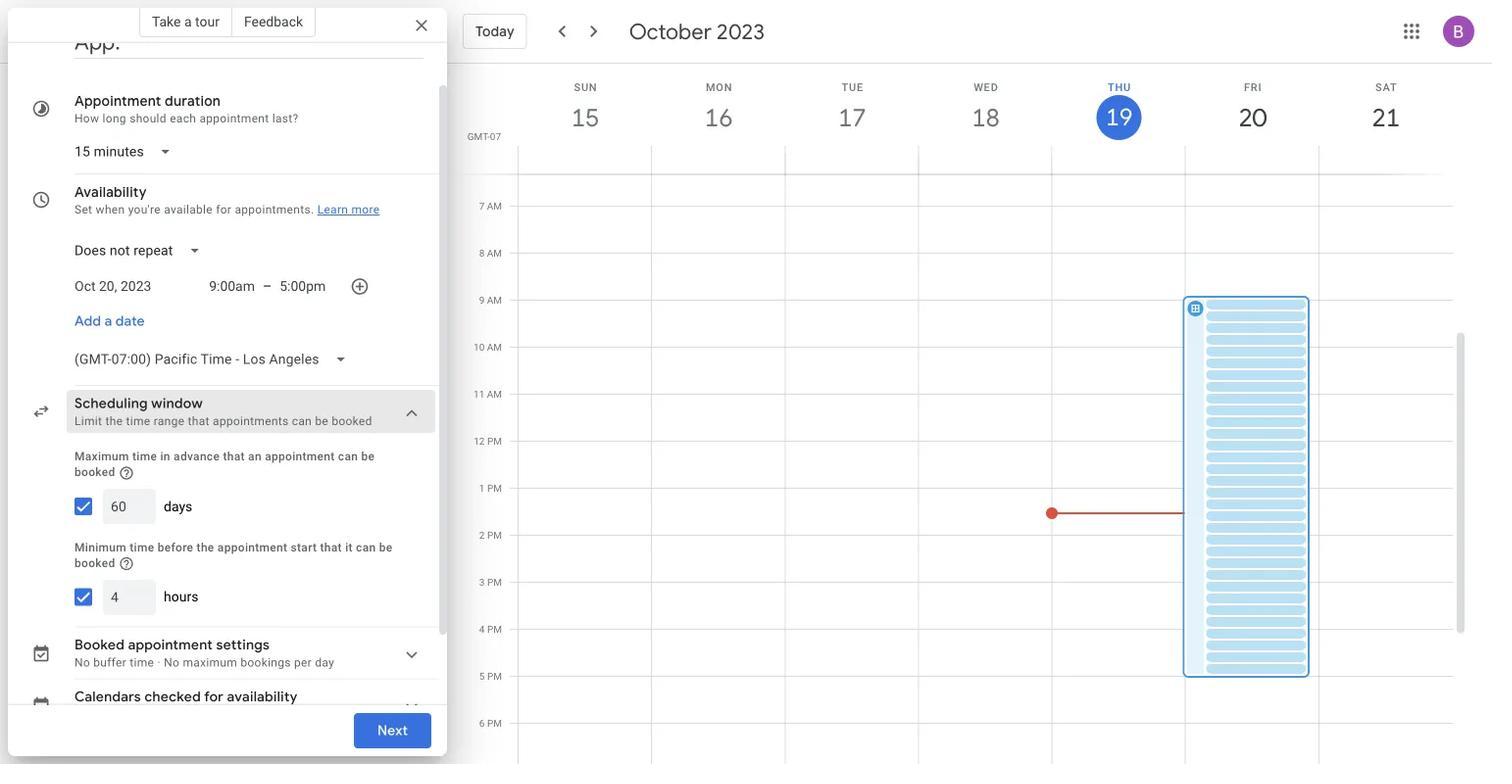 Task type: describe. For each thing, give the bounding box(es) containing it.
12
[[474, 436, 485, 448]]

the for window
[[105, 415, 123, 428]]

can inside maximum time in advance that an appointment can be booked
[[338, 450, 358, 464]]

a for tour
[[184, 13, 192, 29]]

appointments.
[[235, 203, 314, 217]]

8 am
[[479, 248, 502, 259]]

am for 10 am
[[487, 342, 502, 353]]

how
[[75, 112, 99, 125]]

maximum
[[75, 450, 129, 464]]

october
[[629, 18, 712, 45]]

per
[[294, 657, 312, 670]]

that for time
[[320, 541, 342, 555]]

scheduling window limit the time range that appointments can be booked
[[75, 395, 372, 428]]

maximum
[[183, 657, 237, 670]]

tour
[[195, 13, 220, 29]]

start
[[291, 541, 317, 555]]

day
[[315, 657, 334, 670]]

Maximum days in advance that an appointment can be booked number field
[[111, 489, 148, 524]]

15
[[570, 101, 598, 134]]

appointment inside appointment duration how long should each appointment last?
[[199, 112, 269, 125]]

booked appointment settings no buffer time · no maximum bookings per day
[[75, 637, 334, 670]]

tue
[[842, 81, 864, 93]]

6 pm
[[479, 718, 502, 730]]

End time text field
[[280, 275, 335, 298]]

tuesday, october 17 element
[[830, 95, 875, 140]]

days
[[164, 498, 192, 515]]

range
[[154, 415, 185, 428]]

appointments
[[213, 415, 289, 428]]

that for window
[[188, 415, 210, 428]]

available
[[164, 203, 213, 217]]

appointment inside maximum time in advance that an appointment can be booked
[[265, 450, 335, 464]]

for inside dropdown button
[[204, 689, 224, 707]]

–
[[263, 278, 272, 294]]

21 column header
[[1319, 64, 1453, 174]]

2
[[479, 530, 485, 542]]

7
[[479, 201, 485, 212]]

buffer
[[93, 657, 127, 670]]

2 pm
[[479, 530, 502, 542]]

time inside maximum time in advance that an appointment can be booked
[[132, 450, 157, 464]]

time inside 'scheduling window limit the time range that appointments can be booked'
[[126, 415, 150, 428]]

booked for window
[[332, 415, 372, 428]]

take a tour button
[[139, 6, 232, 37]]

in
[[160, 450, 170, 464]]

take
[[152, 13, 181, 29]]

07
[[490, 130, 501, 142]]

16
[[704, 101, 732, 134]]

checked
[[144, 689, 201, 707]]

be for window
[[315, 415, 329, 428]]

a for date
[[104, 313, 112, 330]]

3 pm
[[479, 577, 502, 589]]

that inside maximum time in advance that an appointment can be booked
[[223, 450, 245, 464]]

thu
[[1108, 81, 1132, 93]]

20 column header
[[1185, 64, 1320, 174]]

sun 15
[[570, 81, 598, 134]]

19
[[1105, 102, 1132, 133]]

1
[[479, 483, 485, 495]]

10 am
[[474, 342, 502, 353]]

wed
[[974, 81, 999, 93]]

appointment duration how long should each appointment last?
[[75, 92, 298, 125]]

more
[[351, 203, 380, 217]]

4 pm
[[479, 624, 502, 636]]

4
[[479, 624, 485, 636]]

20
[[1238, 101, 1266, 134]]

booked for time
[[75, 557, 115, 570]]

time inside booked appointment settings no buffer time · no maximum bookings per day
[[130, 657, 154, 670]]

availability
[[75, 183, 147, 201]]

when
[[96, 203, 125, 217]]

should
[[130, 112, 167, 125]]

friday, october 20 element
[[1230, 95, 1275, 140]]

Date text field
[[75, 275, 152, 298]]

18
[[971, 101, 999, 134]]

add a date
[[75, 313, 145, 330]]

11 am
[[474, 389, 502, 401]]

1 no from the left
[[75, 657, 90, 670]]

·
[[157, 657, 161, 670]]

1 pm
[[479, 483, 502, 495]]

17 column header
[[785, 64, 919, 174]]

each
[[170, 112, 196, 125]]

wednesday, october 18 element
[[963, 95, 1008, 140]]

today button
[[463, 8, 527, 55]]

maximum time in advance that an appointment can be booked
[[75, 450, 375, 479]]

8
[[479, 248, 485, 259]]

pm for 2 pm
[[487, 530, 502, 542]]

12 pm
[[474, 436, 502, 448]]

be for time
[[379, 541, 393, 555]]

calendars checked for availability
[[75, 689, 298, 707]]

today
[[476, 23, 514, 40]]

take a tour
[[152, 13, 220, 29]]

sat 21
[[1371, 81, 1399, 134]]



Task type: locate. For each thing, give the bounding box(es) containing it.
can inside 'scheduling window limit the time range that appointments can be booked'
[[292, 415, 312, 428]]

2 vertical spatial booked
[[75, 557, 115, 570]]

7 pm from the top
[[487, 718, 502, 730]]

sat
[[1376, 81, 1398, 93]]

set
[[75, 203, 92, 217]]

sunday, october 15 element
[[563, 95, 608, 140]]

the inside 'scheduling window limit the time range that appointments can be booked'
[[105, 415, 123, 428]]

1 vertical spatial that
[[223, 450, 245, 464]]

feedback button
[[232, 6, 316, 37]]

am for 9 am
[[487, 295, 502, 306]]

be inside 'minimum time before the appointment start that it can be booked'
[[379, 541, 393, 555]]

settings
[[216, 637, 270, 655]]

october 2023
[[629, 18, 765, 45]]

appointment left start at bottom
[[218, 541, 288, 555]]

6
[[479, 718, 485, 730]]

pm right the 4
[[487, 624, 502, 636]]

4 pm from the top
[[487, 577, 502, 589]]

before
[[158, 541, 193, 555]]

1 pm from the top
[[487, 436, 502, 448]]

add a date button
[[67, 304, 153, 339]]

advance
[[174, 450, 220, 464]]

the inside 'minimum time before the appointment start that it can be booked'
[[197, 541, 214, 555]]

am right 11
[[487, 389, 502, 401]]

2 vertical spatial that
[[320, 541, 342, 555]]

for down maximum
[[204, 689, 224, 707]]

pm for 3 pm
[[487, 577, 502, 589]]

17
[[837, 101, 865, 134]]

hours
[[164, 589, 198, 606]]

5 pm from the top
[[487, 624, 502, 636]]

that inside 'scheduling window limit the time range that appointments can be booked'
[[188, 415, 210, 428]]

can inside 'minimum time before the appointment start that it can be booked'
[[356, 541, 376, 555]]

pm for 5 pm
[[487, 671, 502, 683]]

fri 20
[[1238, 81, 1266, 134]]

0 horizontal spatial no
[[75, 657, 90, 670]]

gmt-07
[[467, 130, 501, 142]]

Start time text field
[[200, 275, 255, 298]]

16 column header
[[651, 64, 786, 174]]

pm right 5 on the bottom left
[[487, 671, 502, 683]]

be
[[315, 415, 329, 428], [361, 450, 375, 464], [379, 541, 393, 555]]

long
[[103, 112, 126, 125]]

1 vertical spatial can
[[338, 450, 358, 464]]

tue 17
[[837, 81, 865, 134]]

0 horizontal spatial the
[[105, 415, 123, 428]]

am for 8 am
[[487, 248, 502, 259]]

duration
[[165, 92, 221, 110]]

time
[[126, 415, 150, 428], [132, 450, 157, 464], [130, 541, 154, 555], [130, 657, 154, 670]]

2 vertical spatial be
[[379, 541, 393, 555]]

0 vertical spatial booked
[[332, 415, 372, 428]]

be inside 'scheduling window limit the time range that appointments can be booked'
[[315, 415, 329, 428]]

booked
[[75, 637, 125, 655]]

6 pm from the top
[[487, 671, 502, 683]]

2 pm from the top
[[487, 483, 502, 495]]

time left in
[[132, 450, 157, 464]]

1 vertical spatial the
[[197, 541, 214, 555]]

am for 7 am
[[487, 201, 502, 212]]

7 am
[[479, 201, 502, 212]]

1 vertical spatial booked
[[75, 466, 115, 479]]

5 pm
[[479, 671, 502, 683]]

1 vertical spatial for
[[204, 689, 224, 707]]

appointment up ·
[[128, 637, 213, 655]]

the for time
[[197, 541, 214, 555]]

time left ·
[[130, 657, 154, 670]]

0 vertical spatial a
[[184, 13, 192, 29]]

next button
[[354, 708, 431, 755]]

grid containing 15
[[455, 64, 1469, 765]]

that left an
[[223, 450, 245, 464]]

appointment inside booked appointment settings no buffer time · no maximum bookings per day
[[128, 637, 213, 655]]

for right available
[[216, 203, 232, 217]]

no right ·
[[164, 657, 180, 670]]

am right 8
[[487, 248, 502, 259]]

can for time
[[356, 541, 376, 555]]

for inside availability set when you're available for appointments. learn more
[[216, 203, 232, 217]]

thursday, october 19, today element
[[1097, 95, 1142, 140]]

pm right 3
[[487, 577, 502, 589]]

2 no from the left
[[164, 657, 180, 670]]

an
[[248, 450, 262, 464]]

0 horizontal spatial be
[[315, 415, 329, 428]]

pm for 1 pm
[[487, 483, 502, 495]]

0 vertical spatial the
[[105, 415, 123, 428]]

a left tour
[[184, 13, 192, 29]]

pm right 6
[[487, 718, 502, 730]]

minimum time before the appointment start that it can be booked
[[75, 541, 393, 570]]

next
[[377, 723, 408, 740]]

a
[[184, 13, 192, 29], [104, 313, 112, 330]]

0 horizontal spatial a
[[104, 313, 112, 330]]

sun
[[574, 81, 598, 93]]

thu 19
[[1105, 81, 1132, 133]]

no
[[75, 657, 90, 670], [164, 657, 180, 670]]

that
[[188, 415, 210, 428], [223, 450, 245, 464], [320, 541, 342, 555]]

15 column header
[[518, 64, 652, 174]]

4 am from the top
[[487, 342, 502, 353]]

0 vertical spatial that
[[188, 415, 210, 428]]

1 horizontal spatial the
[[197, 541, 214, 555]]

can up 'it'
[[338, 450, 358, 464]]

booked inside 'scheduling window limit the time range that appointments can be booked'
[[332, 415, 372, 428]]

a right add
[[104, 313, 112, 330]]

the right the before
[[197, 541, 214, 555]]

2 am from the top
[[487, 248, 502, 259]]

feedback
[[244, 13, 303, 29]]

the
[[105, 415, 123, 428], [197, 541, 214, 555]]

1 horizontal spatial no
[[164, 657, 180, 670]]

add
[[75, 313, 101, 330]]

0 vertical spatial can
[[292, 415, 312, 428]]

last?
[[272, 112, 298, 125]]

2 horizontal spatial that
[[320, 541, 342, 555]]

am right 7
[[487, 201, 502, 212]]

Add title text field
[[75, 27, 424, 57]]

pm for 6 pm
[[487, 718, 502, 730]]

appointment right an
[[265, 450, 335, 464]]

5 am from the top
[[487, 389, 502, 401]]

2023
[[717, 18, 765, 45]]

1 horizontal spatial be
[[361, 450, 375, 464]]

2 vertical spatial can
[[356, 541, 376, 555]]

0 vertical spatial for
[[216, 203, 232, 217]]

1 vertical spatial be
[[361, 450, 375, 464]]

pm for 12 pm
[[487, 436, 502, 448]]

calendars checked for availability button
[[67, 684, 435, 727]]

booked inside maximum time in advance that an appointment can be booked
[[75, 466, 115, 479]]

2 horizontal spatial be
[[379, 541, 393, 555]]

you're
[[128, 203, 161, 217]]

can for window
[[292, 415, 312, 428]]

mon
[[706, 81, 733, 93]]

5
[[479, 671, 485, 683]]

pm for 4 pm
[[487, 624, 502, 636]]

10
[[474, 342, 485, 353]]

availability
[[227, 689, 298, 707]]

3 pm from the top
[[487, 530, 502, 542]]

mon 16
[[704, 81, 733, 134]]

it
[[345, 541, 353, 555]]

minimum
[[75, 541, 126, 555]]

that down the window
[[188, 415, 210, 428]]

1 am from the top
[[487, 201, 502, 212]]

am for 11 am
[[487, 389, 502, 401]]

appointment
[[199, 112, 269, 125], [265, 450, 335, 464], [218, 541, 288, 555], [128, 637, 213, 655]]

learn
[[317, 203, 348, 217]]

fri
[[1244, 81, 1262, 93]]

booked inside 'minimum time before the appointment start that it can be booked'
[[75, 557, 115, 570]]

21
[[1371, 101, 1399, 134]]

can right appointments
[[292, 415, 312, 428]]

pm right 2
[[487, 530, 502, 542]]

availability set when you're available for appointments. learn more
[[75, 183, 380, 217]]

am right 9
[[487, 295, 502, 306]]

that left 'it'
[[320, 541, 342, 555]]

3
[[479, 577, 485, 589]]

be inside maximum time in advance that an appointment can be booked
[[361, 450, 375, 464]]

1 horizontal spatial a
[[184, 13, 192, 29]]

window
[[151, 395, 203, 413]]

time left the before
[[130, 541, 154, 555]]

19 column header
[[1052, 64, 1186, 174]]

appointment down duration at top
[[199, 112, 269, 125]]

1 horizontal spatial that
[[223, 450, 245, 464]]

11
[[474, 389, 485, 401]]

18 column header
[[918, 64, 1053, 174]]

can
[[292, 415, 312, 428], [338, 450, 358, 464], [356, 541, 376, 555]]

for
[[216, 203, 232, 217], [204, 689, 224, 707]]

3 am from the top
[[487, 295, 502, 306]]

scheduling
[[75, 395, 148, 413]]

the down scheduling at the left bottom of the page
[[105, 415, 123, 428]]

9 am
[[479, 295, 502, 306]]

that inside 'minimum time before the appointment start that it can be booked'
[[320, 541, 342, 555]]

pm right the 1
[[487, 483, 502, 495]]

monday, october 16 element
[[696, 95, 741, 140]]

Minimum amount of hours before the start of the appointment that it can be booked number field
[[111, 580, 148, 615]]

gmt-
[[467, 130, 490, 142]]

can right 'it'
[[356, 541, 376, 555]]

1 vertical spatial a
[[104, 313, 112, 330]]

grid
[[455, 64, 1469, 765]]

9
[[479, 295, 485, 306]]

limit
[[75, 415, 102, 428]]

0 vertical spatial be
[[315, 415, 329, 428]]

appointment inside 'minimum time before the appointment start that it can be booked'
[[218, 541, 288, 555]]

no down booked
[[75, 657, 90, 670]]

saturday, october 21 element
[[1364, 95, 1409, 140]]

time inside 'minimum time before the appointment start that it can be booked'
[[130, 541, 154, 555]]

am right 10
[[487, 342, 502, 353]]

date
[[115, 313, 145, 330]]

time left 'range'
[[126, 415, 150, 428]]

0 horizontal spatial that
[[188, 415, 210, 428]]

pm right 12
[[487, 436, 502, 448]]

None field
[[67, 134, 187, 170], [67, 233, 216, 269], [67, 342, 362, 377], [67, 134, 187, 170], [67, 233, 216, 269], [67, 342, 362, 377]]

wed 18
[[971, 81, 999, 134]]

appointment
[[75, 92, 161, 110]]



Task type: vqa. For each thing, say whether or not it's contained in the screenshot.
'Sun'
yes



